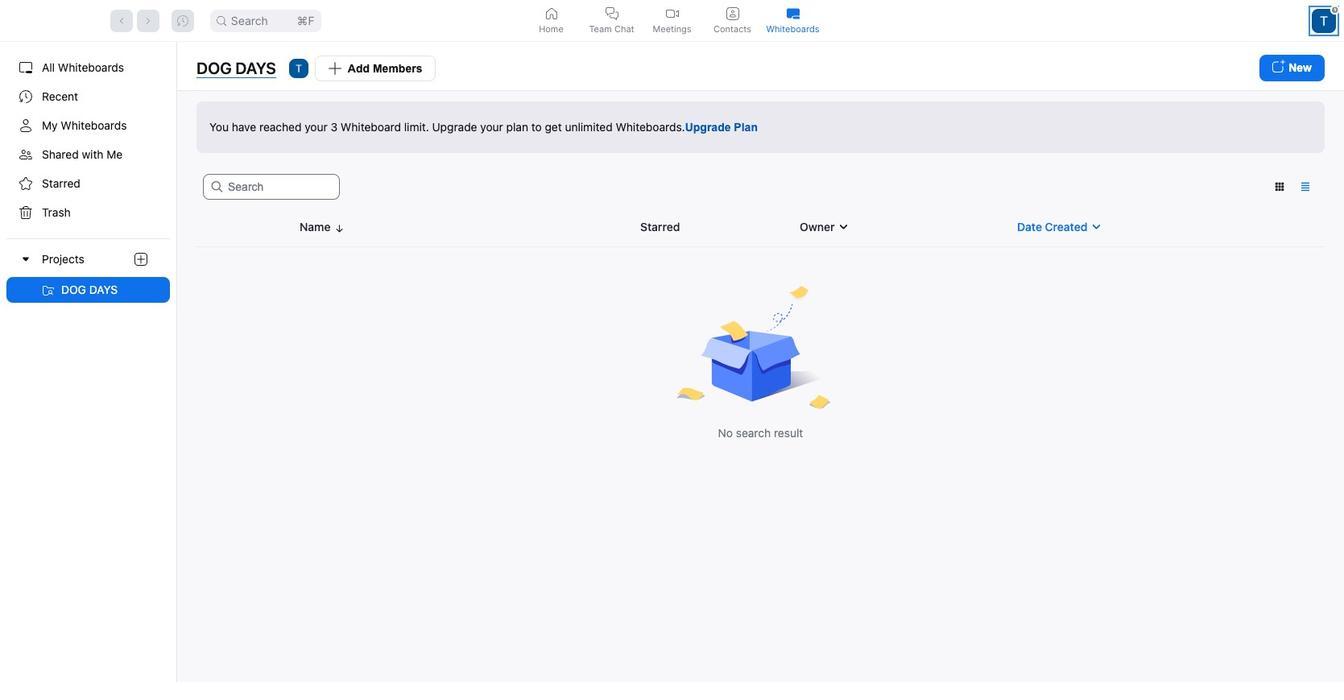 Task type: vqa. For each thing, say whether or not it's contained in the screenshot.
Home Small icon
yes



Task type: locate. For each thing, give the bounding box(es) containing it.
meetings button
[[642, 0, 702, 41]]

home
[[539, 23, 564, 34]]

chat
[[615, 23, 634, 34]]

meetings
[[653, 23, 692, 34]]

⌘f
[[297, 13, 315, 27]]

home small image
[[545, 7, 558, 20], [545, 7, 558, 20]]

tab list
[[521, 0, 823, 41]]

search
[[231, 13, 268, 27]]

whiteboards button
[[763, 0, 823, 41]]

contacts
[[714, 23, 752, 34]]

profile contact image
[[726, 7, 739, 20], [726, 7, 739, 20]]

whiteboard small image
[[787, 7, 800, 20]]

whiteboards
[[767, 23, 820, 34]]

team chat image
[[605, 7, 618, 20], [605, 7, 618, 20]]

video on image
[[666, 7, 679, 20], [666, 7, 679, 20]]

contacts button
[[702, 0, 763, 41]]

team chat button
[[582, 0, 642, 41]]

whiteboard small image
[[787, 7, 800, 20]]



Task type: describe. For each thing, give the bounding box(es) containing it.
home button
[[521, 0, 582, 41]]

avatar image
[[1312, 8, 1337, 33]]

magnifier image
[[217, 16, 226, 25]]

away image
[[1332, 6, 1339, 13]]

team chat
[[589, 23, 634, 34]]

away image
[[1332, 6, 1339, 13]]

team
[[589, 23, 612, 34]]

magnifier image
[[217, 16, 226, 25]]

tab list containing home
[[521, 0, 823, 41]]



